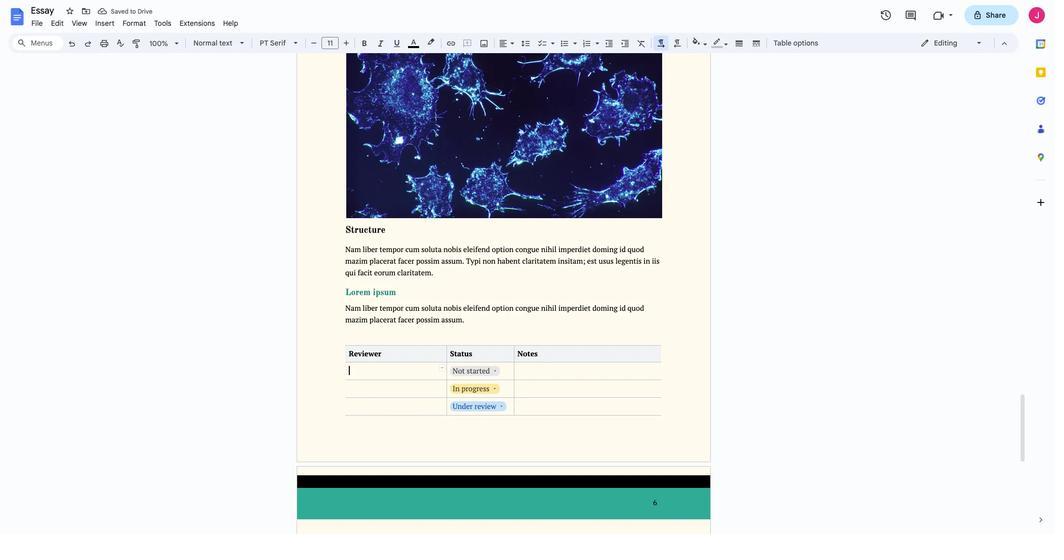Task type: vqa. For each thing, say whether or not it's contained in the screenshot.
the Font size field
yes



Task type: locate. For each thing, give the bounding box(es) containing it.
edit menu item
[[47, 17, 68, 29]]

view
[[72, 19, 87, 28]]

Star checkbox
[[63, 4, 77, 18]]

options
[[794, 39, 819, 48]]

help
[[223, 19, 238, 28]]

highlight color image
[[426, 36, 437, 48]]

Zoom text field
[[147, 36, 171, 51]]

application
[[0, 0, 1056, 534]]

Rename text field
[[27, 4, 60, 16]]

tab list
[[1027, 30, 1056, 506]]

text
[[219, 39, 232, 48]]

menu bar containing file
[[27, 13, 242, 30]]

file
[[31, 19, 43, 28]]

font list. pt serif selected. option
[[260, 36, 288, 50]]

menu bar
[[27, 13, 242, 30]]

help menu item
[[219, 17, 242, 29]]

pt
[[260, 39, 269, 48]]

border width image
[[734, 36, 745, 50]]

extensions menu item
[[176, 17, 219, 29]]

editing
[[935, 39, 958, 48]]

saved to drive button
[[95, 4, 155, 18]]

share button
[[965, 5, 1019, 25]]

menu bar banner
[[0, 0, 1056, 534]]

file menu item
[[27, 17, 47, 29]]

normal text
[[194, 39, 232, 48]]

view menu item
[[68, 17, 91, 29]]

insert
[[95, 19, 115, 28]]

to
[[130, 7, 136, 15]]



Task type: describe. For each thing, give the bounding box(es) containing it.
format
[[123, 19, 146, 28]]

insert image image
[[478, 36, 490, 50]]

format menu item
[[119, 17, 150, 29]]

extensions
[[180, 19, 215, 28]]

edit
[[51, 19, 64, 28]]

insert menu item
[[91, 17, 119, 29]]

line & paragraph spacing image
[[520, 36, 532, 50]]

table
[[774, 39, 792, 48]]

drive
[[138, 7, 153, 15]]

share
[[987, 11, 1007, 20]]

table options button
[[770, 35, 823, 51]]

tools menu item
[[150, 17, 176, 29]]

serif
[[270, 39, 286, 48]]

saved to drive
[[111, 7, 153, 15]]

click to select borders image
[[439, 365, 446, 371]]

Font size field
[[322, 37, 343, 50]]

saved
[[111, 7, 129, 15]]

Menus field
[[13, 36, 63, 50]]

border dash image
[[751, 36, 763, 50]]

menu bar inside 'menu bar' banner
[[27, 13, 242, 30]]

Zoom field
[[145, 36, 183, 51]]

pt serif
[[260, 39, 286, 48]]

text color image
[[408, 36, 419, 48]]

normal
[[194, 39, 218, 48]]

main toolbar
[[63, 0, 824, 288]]

table options
[[774, 39, 819, 48]]

styles list. normal text selected. option
[[194, 36, 234, 50]]

tab list inside 'menu bar' banner
[[1027, 30, 1056, 506]]

application containing share
[[0, 0, 1056, 534]]

tools
[[154, 19, 172, 28]]

editing button
[[914, 35, 990, 51]]

Font size text field
[[322, 37, 338, 49]]

mode and view toolbar
[[913, 33, 1013, 53]]



